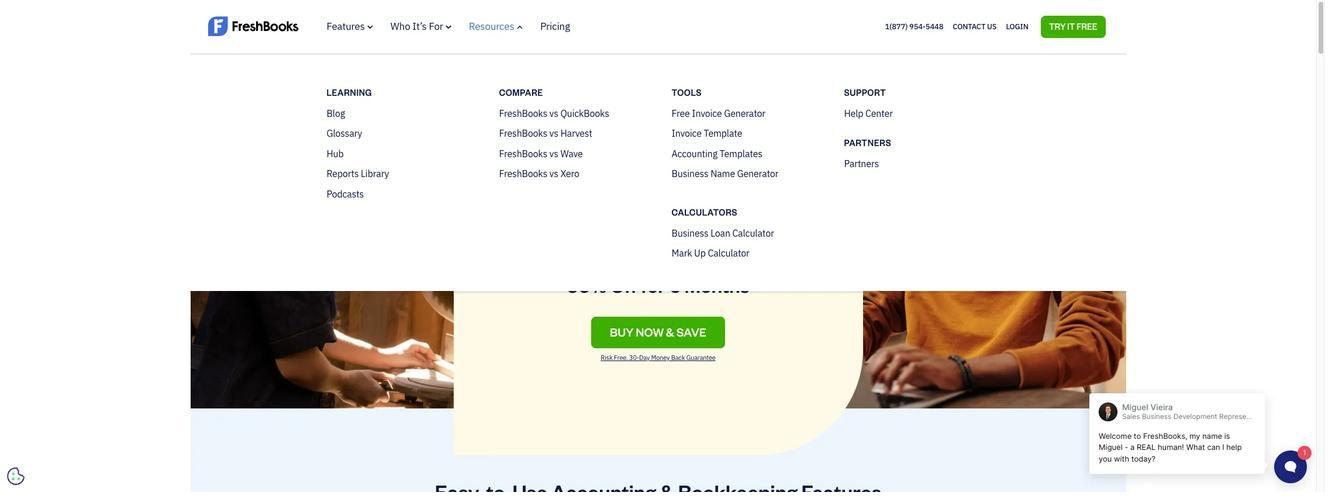 Task type: locate. For each thing, give the bounding box(es) containing it.
1 vertical spatial business
[[672, 227, 708, 239]]

freshbooks vs harvest link
[[499, 127, 592, 139]]

partners link down center
[[844, 136, 993, 149]]

reviews
[[736, 240, 764, 251]]

1 freshbooks from the top
[[499, 107, 547, 119]]

back
[[671, 354, 685, 362]]

vs up freshbooks vs harvest link
[[549, 107, 558, 119]]

freshbooks down compare
[[499, 107, 547, 119]]

1(877)
[[885, 21, 908, 31]]

vs
[[549, 107, 558, 119], [549, 127, 558, 139], [549, 148, 558, 159], [549, 168, 558, 180]]

calculator
[[732, 227, 774, 239], [708, 247, 749, 259]]

freshbooks up freshbooks vs wave
[[499, 127, 547, 139]]

invoice
[[692, 107, 722, 119], [672, 127, 702, 139]]

0 vertical spatial partners link
[[844, 136, 993, 149]]

risk free. 30-day money back guarantee
[[601, 354, 716, 362]]

freshbooks vs xero
[[499, 168, 579, 180]]

cookie consent banner dialog
[[9, 349, 184, 484]]

vs for harvest
[[549, 127, 558, 139]]

0 horizontal spatial free
[[672, 107, 690, 119]]

try
[[1049, 21, 1066, 31]]

vs left wave
[[549, 148, 558, 159]]

vs for quickbooks
[[549, 107, 558, 119]]

1 vertical spatial partners link
[[844, 158, 879, 170]]

tools
[[672, 87, 702, 97]]

freshbooks up freshbooks vs xero link
[[499, 148, 547, 159]]

0 vertical spatial partners
[[844, 137, 891, 148]]

calculator down business loan calculator link
[[708, 247, 749, 259]]

partners link down help center link
[[844, 158, 879, 170]]

generator down "templates"
[[737, 168, 778, 180]]

off
[[610, 273, 637, 298]]

hub
[[327, 148, 344, 159]]

free invoice generator link
[[672, 107, 765, 119]]

pricing link
[[540, 20, 570, 33]]

contact
[[953, 21, 985, 31]]

4 freshbooks from the top
[[499, 168, 547, 180]]

help center
[[844, 107, 893, 119]]

it
[[1067, 21, 1075, 31]]

partners
[[844, 137, 891, 148], [844, 158, 879, 170]]

invoice template
[[672, 127, 742, 139]]

accounting templates link
[[672, 148, 762, 159]]

1 partners from the top
[[844, 137, 891, 148]]

wave
[[560, 148, 583, 159]]

2 vs from the top
[[549, 127, 558, 139]]

(based
[[647, 240, 671, 251]]

partners link
[[844, 136, 993, 149], [844, 158, 879, 170]]

business up 4,267
[[672, 227, 708, 239]]

support link
[[844, 86, 993, 99]]

business
[[672, 168, 708, 180], [672, 227, 708, 239]]

1 vertical spatial calculator
[[708, 247, 749, 259]]

blog
[[327, 107, 345, 119]]

3 vs from the top
[[549, 148, 558, 159]]

support
[[844, 87, 886, 97]]

generator for free invoice generator
[[724, 107, 765, 119]]

generator down tools link
[[724, 107, 765, 119]]

freshbooks vs quickbooks
[[499, 107, 609, 119]]

loan
[[711, 227, 730, 239]]

freshbooks down freshbooks vs wave
[[499, 168, 547, 180]]

1 horizontal spatial free
[[1077, 21, 1097, 31]]

learning link
[[327, 86, 476, 99]]

vs down freshbooks vs quickbooks link
[[549, 127, 558, 139]]

risk
[[601, 354, 613, 362]]

50% off for 6 months
[[567, 273, 749, 298]]

quickbooks
[[560, 107, 609, 119]]

2 partners from the top
[[844, 158, 879, 170]]

1 vs from the top
[[549, 107, 558, 119]]

vs for xero
[[549, 168, 558, 180]]

vs left xero
[[549, 168, 558, 180]]

accounting templates
[[672, 148, 762, 159]]

business name generator
[[672, 168, 778, 180]]

4 vs from the top
[[549, 168, 558, 180]]

3 freshbooks from the top
[[499, 148, 547, 159]]

0 vertical spatial business
[[672, 168, 708, 180]]

2 business from the top
[[672, 227, 708, 239]]

generator
[[724, 107, 765, 119], [737, 168, 778, 180]]

0 vertical spatial invoice
[[692, 107, 722, 119]]

partners for 1st partners link
[[844, 137, 891, 148]]

login
[[1006, 21, 1028, 31]]

compare
[[499, 87, 543, 97]]

who
[[390, 20, 410, 33]]

hub link
[[327, 148, 344, 159]]

1 business from the top
[[672, 168, 708, 180]]

try it free link
[[1041, 16, 1105, 38]]

business down accounting
[[672, 168, 708, 180]]

invoice up invoice template link
[[692, 107, 722, 119]]

free down tools
[[672, 107, 690, 119]]

guarantee
[[686, 354, 716, 362]]

months
[[684, 273, 749, 298]]

compare link
[[499, 86, 648, 99]]

free right it
[[1077, 21, 1097, 31]]

who it's for
[[390, 20, 443, 33]]

1 vertical spatial generator
[[737, 168, 778, 180]]

1 vertical spatial invoice
[[672, 127, 702, 139]]

5448
[[926, 21, 943, 31]]

30-
[[629, 354, 639, 362]]

mark up calculator
[[672, 247, 749, 259]]

invoice up accounting
[[672, 127, 702, 139]]

(based on 4,267 getapp reviews
[[647, 240, 764, 251]]

4,267 getapp reviews link
[[684, 240, 764, 251]]

features link
[[327, 20, 373, 33]]

6
[[669, 273, 681, 298]]

day
[[639, 354, 650, 362]]

1 vertical spatial partners
[[844, 158, 879, 170]]

calculator up reviews
[[732, 227, 774, 239]]

help center link
[[844, 107, 893, 119]]

features
[[327, 20, 365, 33]]

2 freshbooks from the top
[[499, 127, 547, 139]]

0 vertical spatial calculator
[[732, 227, 774, 239]]

0 vertical spatial generator
[[724, 107, 765, 119]]



Task type: vqa. For each thing, say whether or not it's contained in the screenshot.
FRESHBOOKS VS WAVE
yes



Task type: describe. For each thing, give the bounding box(es) containing it.
freshbooks for freshbooks vs quickbooks
[[499, 107, 547, 119]]

calculator for mark up calculator
[[708, 247, 749, 259]]

business loan calculator link
[[672, 227, 774, 239]]

try it free
[[1049, 21, 1097, 31]]

freshbooks vs xero link
[[499, 168, 579, 180]]

harvest
[[560, 127, 592, 139]]

risk free. 30-day money back guarantee link
[[596, 354, 720, 371]]

podcasts
[[327, 188, 364, 200]]

1 partners link from the top
[[844, 136, 993, 149]]

reports
[[327, 168, 359, 180]]

freshbooks vs wave
[[499, 148, 583, 159]]

freshbooks for freshbooks vs harvest
[[499, 127, 547, 139]]

free.
[[614, 354, 628, 362]]

freshbooks vs quickbooks link
[[499, 107, 609, 119]]

reports library link
[[327, 168, 389, 180]]

glossary link
[[327, 127, 362, 139]]

1(877) 954-5448 link
[[885, 21, 943, 31]]

business for business loan calculator
[[672, 227, 708, 239]]

it's
[[412, 20, 427, 33]]

blog link
[[327, 107, 345, 119]]

tools link
[[672, 86, 821, 99]]

mark
[[672, 247, 692, 259]]

cookie preferences image
[[7, 468, 25, 485]]

buy now & save
[[610, 325, 706, 340]]

up
[[694, 247, 706, 259]]

on
[[673, 240, 682, 251]]

buy
[[610, 325, 634, 340]]

template
[[704, 127, 742, 139]]

954-
[[909, 21, 926, 31]]

xero
[[560, 168, 579, 180]]

invoice template link
[[672, 127, 742, 139]]

who it's for link
[[390, 20, 451, 33]]

contact us
[[953, 21, 997, 31]]

now
[[636, 325, 664, 340]]

help
[[844, 107, 863, 119]]

&
[[666, 325, 674, 340]]

contact us link
[[953, 19, 997, 34]]

resources
[[469, 20, 514, 33]]

50%
[[567, 273, 607, 298]]

0 vertical spatial free
[[1077, 21, 1097, 31]]

save
[[676, 325, 706, 340]]

generator for business name generator
[[737, 168, 778, 180]]

getapp
[[707, 240, 734, 251]]

login link
[[1006, 19, 1028, 34]]

partners for second partners link from the top
[[844, 158, 879, 170]]

name
[[711, 168, 735, 180]]

library
[[361, 168, 389, 180]]

podcasts link
[[327, 188, 364, 200]]

calculators link
[[672, 206, 821, 218]]

free invoice generator
[[672, 107, 765, 119]]

business for business name generator
[[672, 168, 708, 180]]

buy now & save link
[[591, 317, 725, 349]]

freshbooks vs harvest
[[499, 127, 592, 139]]

glossary
[[327, 127, 362, 139]]

center
[[865, 107, 893, 119]]

freshbooks vs wave link
[[499, 148, 583, 159]]

reports library
[[327, 168, 389, 180]]

vs for wave
[[549, 148, 558, 159]]

2 partners link from the top
[[844, 158, 879, 170]]

4,267
[[684, 240, 705, 251]]

for
[[641, 273, 666, 298]]

money
[[651, 354, 670, 362]]

business name generator link
[[672, 168, 778, 180]]

learning
[[327, 87, 372, 97]]

us
[[987, 21, 997, 31]]

resources link
[[469, 20, 523, 33]]

templates
[[720, 148, 762, 159]]

calculator for business loan calculator
[[732, 227, 774, 239]]

freshbooks for freshbooks vs xero
[[499, 168, 547, 180]]

for
[[429, 20, 443, 33]]

mark up calculator link
[[672, 247, 749, 259]]

freshbooks for freshbooks vs wave
[[499, 148, 547, 159]]

accounting
[[672, 148, 717, 159]]

1 vertical spatial free
[[672, 107, 690, 119]]

calculators
[[672, 207, 737, 217]]

freshbooks logo image
[[208, 15, 299, 37]]

pricing
[[540, 20, 570, 33]]

1(877) 954-5448
[[885, 21, 943, 31]]



